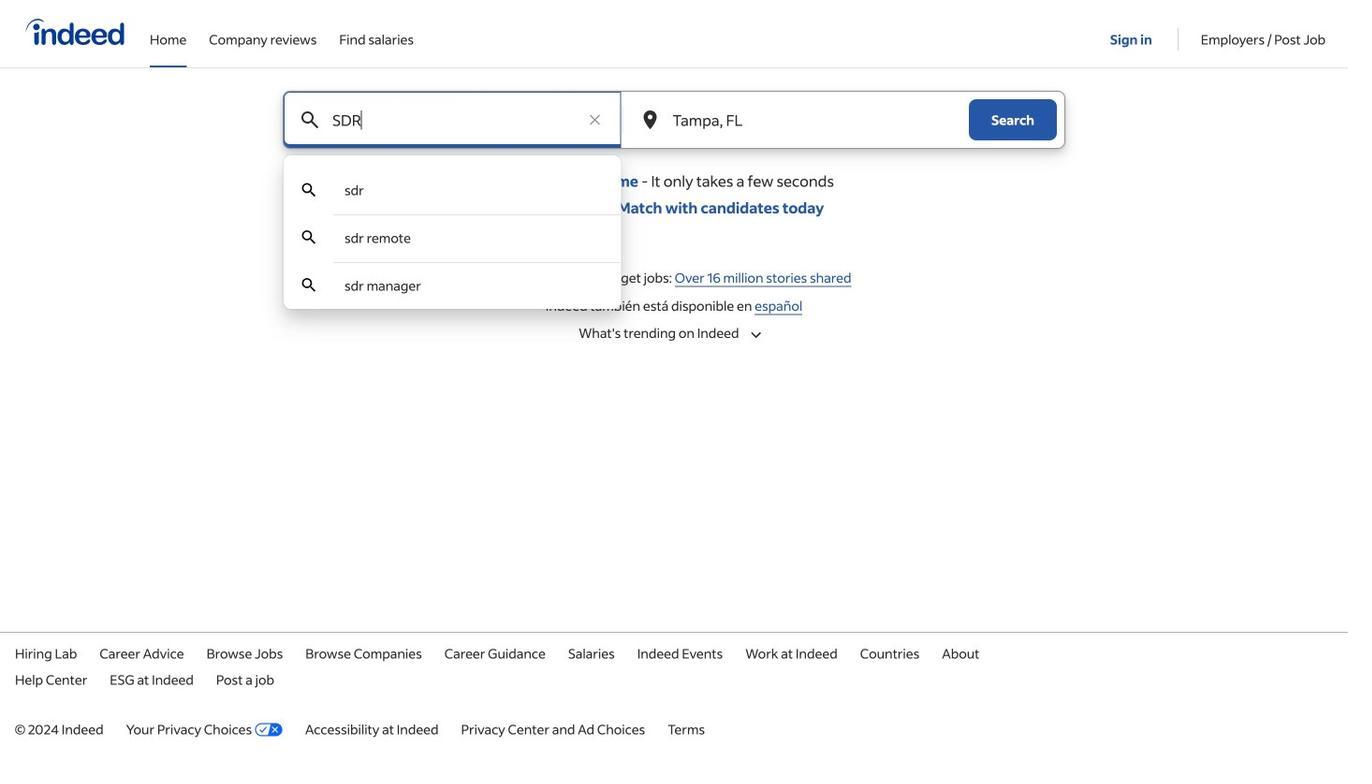 Task type: locate. For each thing, give the bounding box(es) containing it.
None search field
[[268, 91, 1081, 309]]

clear what input image
[[586, 111, 605, 129]]

main content
[[0, 91, 1349, 347]]

section
[[0, 259, 1349, 324]]

search: Job title, keywords, or company text field
[[329, 92, 577, 148]]



Task type: describe. For each thing, give the bounding box(es) containing it.
Edit location text field
[[669, 92, 932, 148]]

search suggestions list box
[[284, 167, 622, 309]]



Task type: vqa. For each thing, say whether or not it's contained in the screenshot.
ba chelor's degree
no



